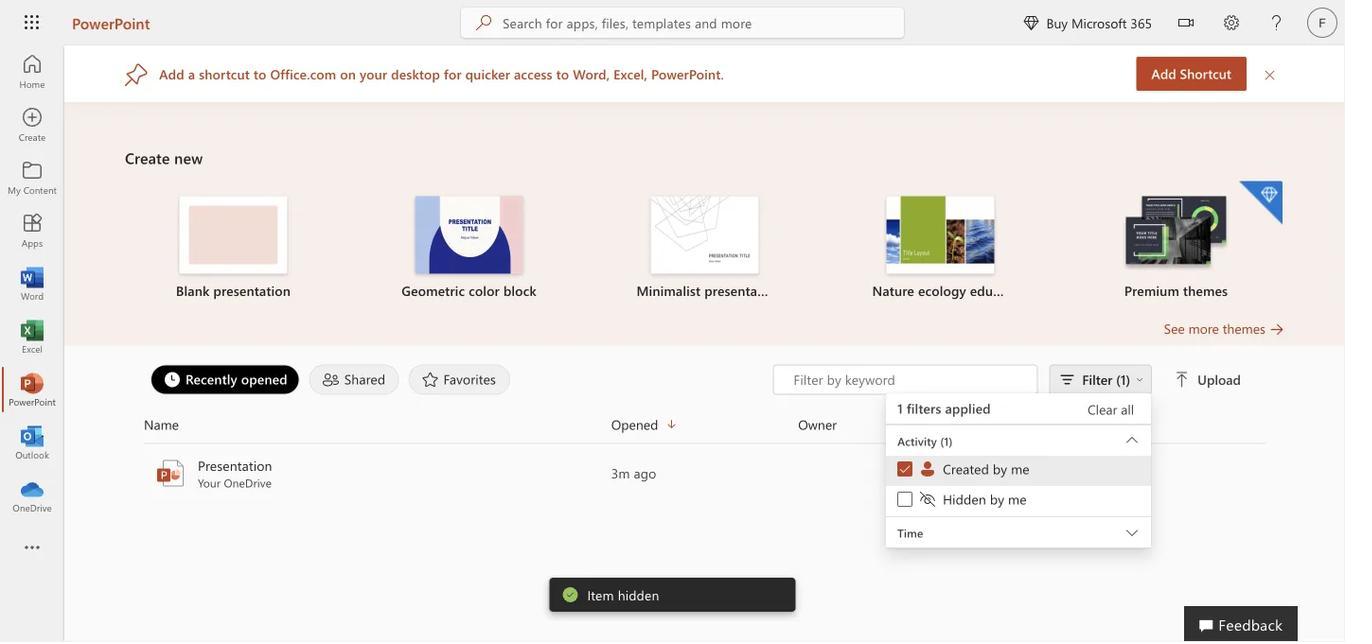 Task type: vqa. For each thing, say whether or not it's contained in the screenshot.
search field in the PowerPoint banner
yes



Task type: describe. For each thing, give the bounding box(es) containing it.

[[1024, 15, 1039, 30]]

toast notification item hidden region
[[550, 579, 796, 613]]

tab list containing recently opened
[[146, 365, 773, 395]]

office.com
[[270, 65, 336, 83]]

excel image
[[23, 328, 42, 347]]

for
[[444, 65, 462, 83]]

by for created
[[993, 461, 1008, 478]]

filter
[[1083, 371, 1113, 389]]

row containing name
[[144, 414, 1266, 445]]

recently opened
[[186, 371, 288, 388]]

hidden by me
[[943, 491, 1027, 508]]

desktop
[[391, 65, 440, 83]]

add a shortcut to office.com on your desktop for quicker access to word, excel, powerpoint.
[[159, 65, 724, 83]]

blank
[[176, 282, 210, 300]]

item
[[588, 587, 614, 604]]

name button
[[144, 414, 611, 436]]

0 vertical spatial themes
[[1184, 282, 1228, 300]]


[[1136, 376, 1144, 384]]

apps image
[[23, 222, 42, 241]]

shortcut
[[1180, 65, 1232, 82]]

your
[[198, 476, 221, 491]]

onedrive
[[224, 476, 272, 491]]

a
[[188, 65, 195, 83]]

opened
[[241, 371, 288, 388]]

 upload
[[1175, 371, 1241, 389]]

name presentation cell
[[144, 457, 611, 491]]

presentation for blank presentation
[[213, 282, 291, 300]]

powerpoint image
[[23, 381, 42, 400]]

hidden
[[943, 491, 987, 508]]

geometric color block
[[402, 282, 537, 300]]

powerpoint
[[72, 12, 150, 33]]

more
[[1189, 320, 1219, 338]]

created by me element
[[919, 460, 1030, 479]]

outlook image
[[23, 434, 42, 453]]

dismiss this dialog image
[[1264, 66, 1277, 82]]

on
[[340, 65, 356, 83]]

blank presentation
[[176, 282, 291, 300]]

owner button
[[798, 414, 985, 436]]

recently opened tab
[[146, 365, 305, 395]]

premium themes element
[[1070, 181, 1283, 301]]

powerpoint.
[[651, 65, 724, 83]]

me for hidden by me
[[1008, 491, 1027, 508]]

word,
[[573, 65, 610, 83]]

(1) for filter
[[1117, 371, 1131, 389]]

microsoft
[[1072, 14, 1127, 31]]

blank presentation element
[[127, 196, 340, 301]]

favorites tab
[[404, 365, 515, 395]]

feedback
[[1219, 615, 1283, 635]]

owner
[[798, 416, 837, 434]]

time
[[898, 526, 924, 541]]

feedback button
[[1185, 607, 1298, 643]]

clear
[[1088, 401, 1118, 419]]

name
[[144, 416, 179, 434]]

opened button
[[611, 414, 798, 436]]

clear all button
[[1082, 400, 1140, 420]]

365
[[1131, 14, 1152, 31]]

recently opened element
[[151, 365, 300, 395]]

access
[[514, 65, 553, 83]]

minimalist presentation
[[637, 282, 782, 300]]

add for add a shortcut to office.com on your desktop for quicker access to word, excel, powerpoint.
[[159, 65, 184, 83]]

geometric color block image
[[415, 196, 523, 274]]

hidden
[[618, 587, 659, 604]]

upload
[[1198, 371, 1241, 389]]

by for hidden
[[990, 491, 1005, 508]]

onedrive image
[[23, 487, 42, 506]]

favorites element
[[409, 365, 510, 395]]

shared element
[[309, 365, 399, 395]]

premium
[[1125, 282, 1180, 300]]

filter (1) 
[[1083, 371, 1144, 389]]

item hidden
[[588, 587, 659, 604]]

activity, column 4 of 4 column header
[[985, 414, 1266, 436]]

shortcut
[[199, 65, 250, 83]]

message element
[[588, 587, 659, 604]]

see more themes button
[[1164, 320, 1285, 339]]



Task type: locate. For each thing, give the bounding box(es) containing it.
my content image
[[23, 169, 42, 187]]

hidden by me checkbox item
[[886, 487, 1152, 517]]

1 horizontal spatial activity
[[985, 416, 1029, 434]]

color
[[469, 282, 500, 300]]

add left shortcut
[[1152, 65, 1177, 82]]

create
[[125, 148, 170, 168]]

1
[[898, 400, 903, 418]]

excel,
[[614, 65, 648, 83]]

created
[[943, 461, 989, 478]]

activity (1)
[[898, 434, 953, 449]]

themes
[[1184, 282, 1228, 300], [1223, 320, 1266, 338]]

me
[[1011, 461, 1030, 478], [1008, 491, 1027, 508]]

me inside 'element'
[[1011, 461, 1030, 478]]

presentation inside blank presentation element
[[213, 282, 291, 300]]

0 horizontal spatial add
[[159, 65, 184, 83]]

0 horizontal spatial (1)
[[941, 434, 953, 449]]

me up hidden by me checkbox item
[[1011, 461, 1030, 478]]

geometric
[[402, 282, 465, 300]]

2 menu from the top
[[886, 426, 1152, 518]]

(1)
[[1117, 371, 1131, 389], [941, 434, 953, 449]]

0 horizontal spatial to
[[254, 65, 267, 83]]

by up hidden by me
[[993, 461, 1008, 478]]

activity inside displaying 1 out of 2 files. status
[[898, 434, 937, 449]]

shared
[[344, 371, 386, 388]]

1 menu from the top
[[886, 425, 1152, 426]]

geometric color block element
[[363, 196, 576, 301]]

shared tab
[[305, 365, 404, 395]]

presentation
[[198, 457, 272, 475]]

1 vertical spatial by
[[990, 491, 1005, 508]]

1 horizontal spatial (1)
[[1117, 371, 1131, 389]]

premium themes
[[1125, 282, 1228, 300]]

buy
[[1047, 14, 1068, 31]]

presentation right blank
[[213, 282, 291, 300]]

hidden by me element
[[919, 490, 1027, 509]]

1 add from the left
[[1152, 65, 1177, 82]]

by down created by me
[[990, 491, 1005, 508]]

activity up the 
[[898, 434, 937, 449]]

add left a
[[159, 65, 184, 83]]

by inside the created by me 'element'
[[993, 461, 1008, 478]]

3m ago
[[611, 465, 657, 482]]

add shortcut button
[[1137, 57, 1247, 91]]

by inside hidden by me element
[[990, 491, 1005, 508]]

Filter by keyword text field
[[792, 371, 1028, 390]]

1 horizontal spatial to
[[556, 65, 569, 83]]

themes right more
[[1223, 320, 1266, 338]]

minimalist
[[637, 282, 701, 300]]

filters
[[907, 400, 942, 418]]

recently
[[186, 371, 237, 388]]

to right shortcut
[[254, 65, 267, 83]]

create image
[[23, 116, 42, 134]]


[[1175, 373, 1190, 388]]

create new
[[125, 148, 203, 168]]

add inside 'button'
[[1152, 65, 1177, 82]]

1 filters applied
[[898, 400, 991, 418]]

0 horizontal spatial presentation
[[213, 282, 291, 300]]

1 vertical spatial me
[[1008, 491, 1027, 508]]

home image
[[23, 62, 42, 81]]

menu
[[886, 425, 1152, 426], [886, 426, 1152, 518], [886, 456, 1152, 517]]


[[1179, 15, 1194, 30]]

1 vertical spatial themes
[[1223, 320, 1266, 338]]

me inside checkbox item
[[1008, 491, 1027, 508]]

0 horizontal spatial activity
[[898, 434, 937, 449]]

3 menu from the top
[[886, 456, 1152, 517]]

3m
[[611, 465, 630, 482]]

premium templates diamond image
[[1239, 181, 1283, 225]]

me down created by me checkbox item
[[1008, 491, 1027, 508]]

0 vertical spatial by
[[993, 461, 1008, 478]]

a2hs image
[[125, 62, 148, 86]]

2 to from the left
[[556, 65, 569, 83]]

block
[[504, 282, 537, 300]]

presentation down minimalist presentation image
[[705, 282, 782, 300]]

by
[[993, 461, 1008, 478], [990, 491, 1005, 508]]

word image
[[23, 275, 42, 294]]

favorites
[[444, 371, 496, 388]]

all
[[1121, 401, 1134, 419]]

to
[[254, 65, 267, 83], [556, 65, 569, 83]]

add for add shortcut
[[1152, 65, 1177, 82]]

your
[[360, 65, 387, 83]]

2 presentation from the left
[[705, 282, 782, 300]]

row
[[144, 414, 1266, 445]]

powerpoint image
[[155, 459, 186, 489]]

f button
[[1300, 0, 1346, 45]]

tab list
[[146, 365, 773, 395]]

f
[[1319, 15, 1326, 30]]

me for created by me
[[1011, 461, 1030, 478]]

1 presentation from the left
[[213, 282, 291, 300]]

quicker
[[466, 65, 510, 83]]

(1) left 
[[1117, 371, 1131, 389]]

 button
[[1164, 0, 1209, 49]]

powerpoint banner
[[0, 0, 1346, 49]]

1 horizontal spatial presentation
[[705, 282, 782, 300]]

nature ecology education photo presentation image
[[887, 196, 995, 274]]

presentation
[[213, 282, 291, 300], [705, 282, 782, 300]]

1 to from the left
[[254, 65, 267, 83]]

themes up more
[[1184, 282, 1228, 300]]

1 vertical spatial (1)
[[941, 434, 953, 449]]

presentation for minimalist presentation
[[705, 282, 782, 300]]

selected__1x3b1 image
[[919, 460, 943, 479]]

activity
[[985, 416, 1029, 434], [898, 434, 937, 449]]

add shortcut
[[1152, 65, 1232, 82]]

activity for activity
[[985, 416, 1029, 434]]

view more apps image
[[23, 540, 42, 559]]

minimalist presentation image
[[651, 196, 759, 274]]


[[899, 463, 912, 476]]

see more themes
[[1164, 320, 1266, 338]]

opened
[[611, 416, 658, 434]]

menu for 1 filters applied
[[886, 425, 1152, 426]]

new
[[174, 148, 203, 168]]

presentation inside minimalist presentation element
[[705, 282, 782, 300]]

see
[[1164, 320, 1185, 338]]

applied
[[945, 400, 991, 418]]

0 vertical spatial me
[[1011, 461, 1030, 478]]

created by me checkbox item
[[886, 456, 1152, 487]]

minimalist presentation element
[[598, 196, 811, 301]]

Search box. Suggestions appear as you type. search field
[[503, 8, 904, 38]]

created by me
[[943, 461, 1030, 478]]

(1) up selected__1x3b1 image
[[941, 434, 953, 449]]

2 add from the left
[[159, 65, 184, 83]]

add
[[1152, 65, 1177, 82], [159, 65, 184, 83]]

time menu
[[886, 518, 1152, 553]]

ago
[[634, 465, 657, 482]]

nature ecology education photo presentation element
[[834, 196, 1047, 301]]

 buy microsoft 365
[[1024, 14, 1152, 31]]

None search field
[[461, 8, 904, 38]]

premium themes image
[[1123, 196, 1230, 272]]

activity inside column header
[[985, 416, 1029, 434]]

1 horizontal spatial add
[[1152, 65, 1177, 82]]

activity up created by me checkbox item
[[985, 416, 1029, 434]]

navigation
[[0, 45, 64, 523]]

menu for activity (1)
[[886, 456, 1152, 517]]

(1) for activity
[[941, 434, 953, 449]]

0 vertical spatial (1)
[[1117, 371, 1131, 389]]

clear all
[[1088, 401, 1134, 419]]

displaying 1 out of 2 files. status
[[773, 365, 1245, 553]]

themes inside button
[[1223, 320, 1266, 338]]

to left word,
[[556, 65, 569, 83]]

presentation your onedrive
[[198, 457, 272, 491]]

activity for activity (1)
[[898, 434, 937, 449]]



